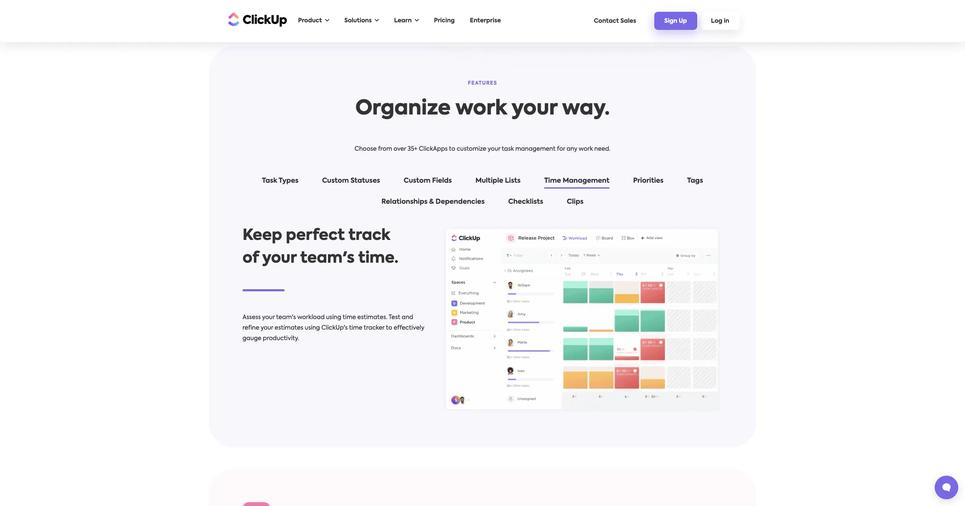 Task type: locate. For each thing, give the bounding box(es) containing it.
in
[[725, 18, 730, 24]]

0 horizontal spatial team's
[[276, 315, 296, 321]]

custom statuses
[[322, 178, 381, 184]]

clips button
[[559, 197, 593, 211]]

estimates.
[[358, 315, 388, 321]]

your inside keep perfect track of your team's time.
[[262, 251, 297, 266]]

team's up estimates
[[276, 315, 296, 321]]

0 vertical spatial work
[[456, 99, 507, 119]]

1 horizontal spatial team's
[[300, 251, 355, 266]]

assess your team's workload using time estimates. test and refine your estimates using clickup's time tracker to effectively gauge productivity.
[[243, 315, 425, 342]]

gauge
[[243, 336, 262, 342]]

test
[[389, 315, 401, 321]]

need.
[[595, 146, 611, 152]]

tab list containing task types
[[234, 176, 732, 211]]

product
[[298, 18, 322, 24]]

management
[[516, 146, 556, 152]]

clips
[[567, 199, 584, 205]]

team's down perfect
[[300, 251, 355, 266]]

customize
[[457, 146, 487, 152]]

workload
[[298, 315, 325, 321]]

multiple lists
[[476, 178, 521, 184]]

1 vertical spatial using
[[305, 325, 320, 331]]

1 horizontal spatial custom
[[404, 178, 431, 184]]

work down features
[[456, 99, 507, 119]]

team's
[[300, 251, 355, 266], [276, 315, 296, 321]]

0 vertical spatial using
[[326, 315, 342, 321]]

relationships & dependencies button
[[373, 197, 494, 211]]

work
[[456, 99, 507, 119], [579, 146, 593, 152]]

custom for custom statuses
[[322, 178, 349, 184]]

time left tracker
[[349, 325, 363, 331]]

clickup's
[[322, 325, 348, 331]]

enterprise link
[[466, 12, 506, 30]]

keep perfect track of your team's time.
[[243, 228, 399, 266]]

choose from over 35+ clickapps to customize your task management for any work need.
[[355, 146, 611, 152]]

to right clickapps
[[449, 146, 456, 152]]

of
[[243, 251, 259, 266]]

1 custom from the left
[[322, 178, 349, 184]]

enterprise
[[470, 18, 501, 24]]

using
[[326, 315, 342, 321], [305, 325, 320, 331]]

productivity.
[[263, 336, 300, 342]]

work right "any"
[[579, 146, 593, 152]]

0 vertical spatial team's
[[300, 251, 355, 266]]

refine
[[243, 325, 260, 331]]

multiple
[[476, 178, 504, 184]]

clickapps
[[419, 146, 448, 152]]

sign up button
[[655, 12, 698, 30]]

tracker
[[364, 325, 385, 331]]

using down workload
[[305, 325, 320, 331]]

over
[[394, 146, 407, 152]]

to
[[449, 146, 456, 152], [386, 325, 393, 331]]

sales
[[621, 18, 637, 24]]

up
[[679, 18, 688, 24]]

types
[[279, 178, 299, 184]]

contact sales
[[595, 18, 637, 24]]

custom left statuses
[[322, 178, 349, 184]]

1 horizontal spatial to
[[449, 146, 456, 152]]

keep
[[243, 228, 282, 243]]

1 vertical spatial team's
[[276, 315, 296, 321]]

clickup image
[[226, 11, 287, 27]]

organize work your way.
[[356, 99, 610, 119]]

features
[[468, 81, 498, 86]]

custom up relationships
[[404, 178, 431, 184]]

your down keep
[[262, 251, 297, 266]]

sign up
[[665, 18, 688, 24]]

your right "refine"
[[261, 325, 273, 331]]

pricing link
[[430, 12, 459, 30]]

relationships
[[382, 199, 428, 205]]

contact sales button
[[590, 14, 641, 28]]

any
[[567, 146, 578, 152]]

priorities button
[[625, 176, 673, 190]]

time
[[343, 315, 356, 321], [349, 325, 363, 331]]

tags button
[[679, 176, 712, 190]]

task types button
[[254, 176, 307, 190]]

checklists button
[[500, 197, 552, 211]]

1 vertical spatial to
[[386, 325, 393, 331]]

0 horizontal spatial to
[[386, 325, 393, 331]]

solutions button
[[340, 12, 384, 30]]

0 horizontal spatial custom
[[322, 178, 349, 184]]

1 horizontal spatial work
[[579, 146, 593, 152]]

time.
[[359, 251, 399, 266]]

time up clickup's
[[343, 315, 356, 321]]

relationships & dependencies
[[382, 199, 485, 205]]

assess
[[243, 315, 261, 321]]

0 horizontal spatial work
[[456, 99, 507, 119]]

team's inside keep perfect track of your team's time.
[[300, 251, 355, 266]]

your
[[512, 99, 558, 119], [488, 146, 501, 152], [262, 251, 297, 266], [262, 315, 275, 321], [261, 325, 273, 331]]

effectively
[[394, 325, 425, 331]]

tab list
[[234, 176, 732, 211]]

to down test
[[386, 325, 393, 331]]

1 vertical spatial time
[[349, 325, 363, 331]]

using up clickup's
[[326, 315, 342, 321]]

custom
[[322, 178, 349, 184], [404, 178, 431, 184]]

dependencies
[[436, 199, 485, 205]]

2 custom from the left
[[404, 178, 431, 184]]

time
[[545, 178, 562, 184]]



Task type: describe. For each thing, give the bounding box(es) containing it.
way.
[[563, 99, 610, 119]]

learn button
[[390, 12, 423, 30]]

your left 'task'
[[488, 146, 501, 152]]

workload view image
[[442, 224, 723, 414]]

choose
[[355, 146, 377, 152]]

and
[[402, 315, 414, 321]]

multiple lists button
[[468, 176, 530, 190]]

perfect
[[286, 228, 345, 243]]

0 vertical spatial time
[[343, 315, 356, 321]]

log in link
[[702, 12, 740, 30]]

track
[[349, 228, 391, 243]]

for
[[558, 146, 566, 152]]

statuses
[[351, 178, 381, 184]]

&
[[430, 199, 434, 205]]

log in
[[712, 18, 730, 24]]

learn
[[394, 18, 412, 24]]

to inside assess your team's workload using time estimates. test and refine your estimates using clickup's time tracker to effectively gauge productivity.
[[386, 325, 393, 331]]

custom fields button
[[396, 176, 461, 190]]

checklists
[[509, 199, 544, 205]]

pricing
[[434, 18, 455, 24]]

custom statuses button
[[314, 176, 389, 190]]

custom for custom fields
[[404, 178, 431, 184]]

0 horizontal spatial using
[[305, 325, 320, 331]]

product button
[[294, 12, 334, 30]]

task types
[[262, 178, 299, 184]]

solutions
[[345, 18, 372, 24]]

task
[[262, 178, 277, 184]]

organize
[[356, 99, 451, 119]]

priorities
[[634, 178, 664, 184]]

task
[[502, 146, 514, 152]]

0 vertical spatial to
[[449, 146, 456, 152]]

time management button
[[536, 176, 619, 190]]

1 horizontal spatial using
[[326, 315, 342, 321]]

time management
[[545, 178, 610, 184]]

sign
[[665, 18, 678, 24]]

custom fields
[[404, 178, 452, 184]]

team's inside assess your team's workload using time estimates. test and refine your estimates using clickup's time tracker to effectively gauge productivity.
[[276, 315, 296, 321]]

1 vertical spatial work
[[579, 146, 593, 152]]

tags
[[688, 178, 704, 184]]

management
[[563, 178, 610, 184]]

from
[[378, 146, 393, 152]]

estimates
[[275, 325, 304, 331]]

your up management
[[512, 99, 558, 119]]

your right assess
[[262, 315, 275, 321]]

lists
[[505, 178, 521, 184]]

fields
[[433, 178, 452, 184]]

contact
[[595, 18, 620, 24]]

log
[[712, 18, 723, 24]]

35+
[[408, 146, 418, 152]]



Task type: vqa. For each thing, say whether or not it's contained in the screenshot.
Docs Image
no



